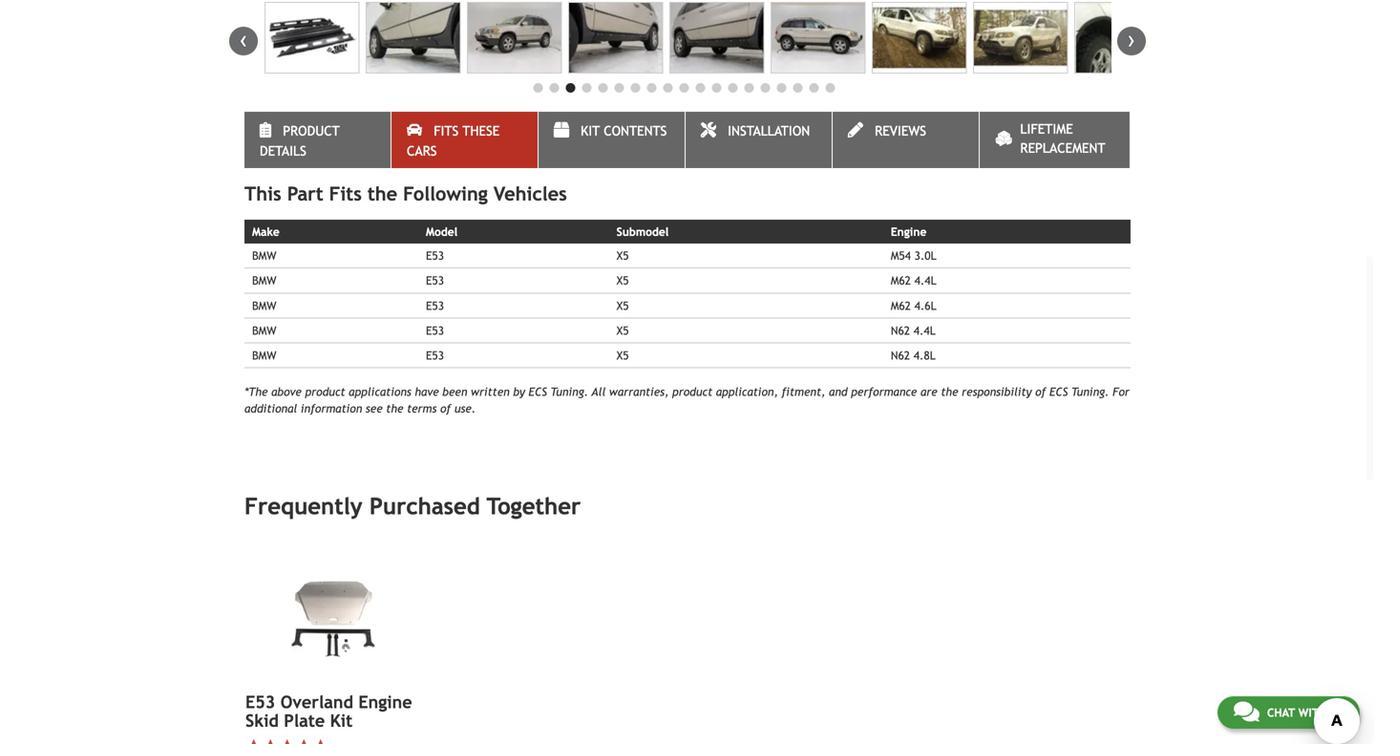 Task type: vqa. For each thing, say whether or not it's contained in the screenshot.
N62
yes



Task type: locate. For each thing, give the bounding box(es) containing it.
bmw
[[252, 249, 277, 262], [252, 274, 277, 287], [252, 299, 277, 312], [252, 324, 277, 337], [252, 349, 277, 362]]

3 es#4707738 - 048520la01kt - e53 rock slider set - replace your flimsy plastic rocker panels with a rugged steel casing to protect your underbody and have confidence in your off-roading capabilities! - ecs - bmw image from the left
[[467, 2, 562, 74]]

been
[[443, 385, 467, 399]]

4.6l
[[915, 299, 937, 312]]

m62 down m54
[[891, 274, 911, 287]]

0 horizontal spatial engine
[[359, 692, 412, 712]]

e53
[[426, 249, 444, 262], [426, 274, 444, 287], [426, 299, 444, 312], [426, 324, 444, 337], [426, 349, 444, 362], [245, 692, 275, 712]]

1 horizontal spatial product
[[673, 385, 713, 399]]

4 es#4707738 - 048520la01kt - e53 rock slider set - replace your flimsy plastic rocker panels with a rugged steel casing to protect your underbody and have confidence in your off-roading capabilities! - ecs - bmw image from the left
[[568, 2, 663, 74]]

part
[[287, 182, 323, 205]]

see
[[366, 402, 383, 415]]

1 vertical spatial the
[[941, 385, 959, 399]]

0 vertical spatial n62
[[891, 324, 910, 337]]

fits right part
[[329, 182, 362, 205]]

4.4l down the 3.0l
[[915, 274, 937, 287]]

4.8l
[[914, 349, 936, 362]]

1 vertical spatial of
[[440, 402, 451, 415]]

4 bmw from the top
[[252, 324, 277, 337]]

n62 4.4l
[[891, 324, 936, 337]]

the
[[368, 182, 397, 205], [941, 385, 959, 399], [386, 402, 404, 415]]

x5 for n62 4.4l
[[617, 324, 629, 337]]

kit contents link
[[539, 112, 685, 168]]

additional
[[245, 402, 297, 415]]

fits these cars
[[407, 123, 500, 158]]

0 horizontal spatial of
[[440, 402, 451, 415]]

e53 overland engine skid plate kit
[[245, 692, 412, 731]]

5 x5 from the top
[[617, 349, 629, 362]]

1 n62 from the top
[[891, 324, 910, 337]]

1 horizontal spatial ecs
[[1050, 385, 1068, 399]]

n62 up n62 4.8l
[[891, 324, 910, 337]]

0 horizontal spatial fits
[[329, 182, 362, 205]]

product details link
[[245, 112, 391, 168]]

0 vertical spatial m62
[[891, 274, 911, 287]]

es#4707738 - 048520la01kt - e53 rock slider set - replace your flimsy plastic rocker panels with a rugged steel casing to protect your underbody and have confidence in your off-roading capabilities! - ecs - bmw image
[[265, 2, 359, 74], [366, 2, 461, 74], [467, 2, 562, 74], [568, 2, 663, 74], [670, 2, 764, 74], [771, 2, 866, 74], [872, 2, 967, 74], [973, 2, 1068, 74], [1075, 2, 1169, 74]]

the right are
[[941, 385, 959, 399]]

0 vertical spatial fits
[[434, 123, 459, 139]]

e53 overland engine skid plate kit image
[[245, 549, 421, 681]]

4.4l
[[915, 274, 937, 287], [914, 324, 936, 337]]

replacement
[[1021, 140, 1106, 156]]

fits inside "fits these cars"
[[434, 123, 459, 139]]

m62 4.4l
[[891, 274, 937, 287]]

this part fits the following vehicles
[[245, 182, 567, 205]]

kit left contents
[[581, 123, 600, 139]]

2 star image from the left
[[312, 738, 329, 744]]

› link
[[1118, 27, 1146, 55]]

1 horizontal spatial tuning.
[[1072, 385, 1110, 399]]

product right warranties,
[[673, 385, 713, 399]]

kit right the 'plate' at the left
[[330, 711, 353, 731]]

›
[[1128, 27, 1136, 52]]

lifetime replacement link
[[980, 112, 1130, 168]]

ecs right by
[[529, 385, 547, 399]]

lifetime replacement
[[1021, 121, 1106, 156]]

0 vertical spatial 4.4l
[[915, 274, 937, 287]]

of
[[1036, 385, 1046, 399], [440, 402, 451, 415]]

chat
[[1267, 706, 1295, 719]]

of down been
[[440, 402, 451, 415]]

0 vertical spatial engine
[[891, 225, 927, 238]]

2 x5 from the top
[[617, 274, 629, 287]]

m62 left 4.6l
[[891, 299, 911, 312]]

1 vertical spatial 4.4l
[[914, 324, 936, 337]]

0 horizontal spatial tuning.
[[551, 385, 589, 399]]

tuning. left all
[[551, 385, 589, 399]]

1 horizontal spatial engine
[[891, 225, 927, 238]]

engine right overland
[[359, 692, 412, 712]]

8 es#4707738 - 048520la01kt - e53 rock slider set - replace your flimsy plastic rocker panels with a rugged steel casing to protect your underbody and have confidence in your off-roading capabilities! - ecs - bmw image from the left
[[973, 2, 1068, 74]]

details
[[260, 143, 306, 158]]

n62 for n62 4.8l
[[891, 349, 910, 362]]

1 vertical spatial n62
[[891, 349, 910, 362]]

have
[[415, 385, 439, 399]]

make
[[252, 225, 280, 238]]

overland
[[281, 692, 353, 712]]

2 star image from the left
[[262, 738, 279, 744]]

tuning.
[[551, 385, 589, 399], [1072, 385, 1110, 399]]

this
[[245, 182, 281, 205]]

4.4l up 4.8l
[[914, 324, 936, 337]]

4.4l for m62 4.4l
[[915, 274, 937, 287]]

0 horizontal spatial kit
[[330, 711, 353, 731]]

above
[[271, 385, 302, 399]]

2 bmw from the top
[[252, 274, 277, 287]]

1 star image from the left
[[245, 738, 262, 744]]

1 horizontal spatial of
[[1036, 385, 1046, 399]]

product
[[283, 123, 340, 139]]

2 vertical spatial the
[[386, 402, 404, 415]]

product details
[[260, 123, 340, 158]]

n62 left 4.8l
[[891, 349, 910, 362]]

responsibility
[[962, 385, 1032, 399]]

application,
[[716, 385, 778, 399]]

reviews
[[875, 123, 927, 139]]

1 horizontal spatial kit
[[581, 123, 600, 139]]

0 horizontal spatial ecs
[[529, 385, 547, 399]]

chat with us
[[1267, 706, 1344, 719]]

1 vertical spatial m62
[[891, 299, 911, 312]]

1 bmw from the top
[[252, 249, 277, 262]]

4 x5 from the top
[[617, 324, 629, 337]]

2 product from the left
[[673, 385, 713, 399]]

the left following
[[368, 182, 397, 205]]

of right responsibility
[[1036, 385, 1046, 399]]

cars
[[407, 143, 437, 158]]

x5 for m62 4.4l
[[617, 274, 629, 287]]

by
[[513, 385, 525, 399]]

x5
[[617, 249, 629, 262], [617, 274, 629, 287], [617, 299, 629, 312], [617, 324, 629, 337], [617, 349, 629, 362]]

model
[[426, 225, 458, 238]]

1 vertical spatial kit
[[330, 711, 353, 731]]

1 star image from the left
[[296, 738, 312, 744]]

skid
[[245, 711, 279, 731]]

ecs right responsibility
[[1050, 385, 1068, 399]]

x5 for m54 3.0l
[[617, 249, 629, 262]]

1 m62 from the top
[[891, 274, 911, 287]]

m54
[[891, 249, 911, 262]]

1 vertical spatial engine
[[359, 692, 412, 712]]

m62 4.6l
[[891, 299, 937, 312]]

product up information
[[305, 385, 345, 399]]

3 x5 from the top
[[617, 299, 629, 312]]

star image
[[245, 738, 262, 744], [262, 738, 279, 744], [279, 738, 296, 744]]

kit
[[581, 123, 600, 139], [330, 711, 353, 731]]

n62
[[891, 324, 910, 337], [891, 349, 910, 362]]

m62 for m62 4.6l
[[891, 299, 911, 312]]

3 bmw from the top
[[252, 299, 277, 312]]

‹
[[240, 27, 247, 52]]

n62 4.8l
[[891, 349, 936, 362]]

ecs
[[529, 385, 547, 399], [1050, 385, 1068, 399]]

submodel
[[617, 225, 669, 238]]

plate
[[284, 711, 325, 731]]

the right the see
[[386, 402, 404, 415]]

bmw for m62 4.4l
[[252, 274, 277, 287]]

m54 3.0l
[[891, 249, 937, 262]]

engine up 'm54 3.0l' on the right of page
[[891, 225, 927, 238]]

m62
[[891, 274, 911, 287], [891, 299, 911, 312]]

n62 for n62 4.4l
[[891, 324, 910, 337]]

fits up cars
[[434, 123, 459, 139]]

1 x5 from the top
[[617, 249, 629, 262]]

written
[[471, 385, 510, 399]]

*the above product applications have been written by                 ecs tuning. all warranties, product application, fitment,                 and performance are the responsibility of ecs tuning.                 for additional information see the terms of use.
[[245, 385, 1130, 415]]

tuning. left "for"
[[1072, 385, 1110, 399]]

together
[[487, 493, 581, 519]]

fits
[[434, 123, 459, 139], [329, 182, 362, 205]]

star image
[[296, 738, 312, 744], [312, 738, 329, 744]]

2 n62 from the top
[[891, 349, 910, 362]]

2 m62 from the top
[[891, 299, 911, 312]]

1 horizontal spatial fits
[[434, 123, 459, 139]]

3 star image from the left
[[279, 738, 296, 744]]

5 bmw from the top
[[252, 349, 277, 362]]

product
[[305, 385, 345, 399], [673, 385, 713, 399]]

6 es#4707738 - 048520la01kt - e53 rock slider set - replace your flimsy plastic rocker panels with a rugged steel casing to protect your underbody and have confidence in your off-roading capabilities! - ecs - bmw image from the left
[[771, 2, 866, 74]]

e53 inside e53 overland engine skid plate kit
[[245, 692, 275, 712]]

0 vertical spatial kit
[[581, 123, 600, 139]]

frequently purchased together
[[245, 493, 581, 519]]

and
[[829, 385, 848, 399]]

0 horizontal spatial product
[[305, 385, 345, 399]]

engine
[[891, 225, 927, 238], [359, 692, 412, 712]]



Task type: describe. For each thing, give the bounding box(es) containing it.
1 tuning. from the left
[[551, 385, 589, 399]]

x5 for n62 4.8l
[[617, 349, 629, 362]]

contents
[[604, 123, 667, 139]]

comments image
[[1234, 700, 1260, 723]]

x5 for m62 4.6l
[[617, 299, 629, 312]]

kit contents
[[581, 123, 667, 139]]

e53 for m62 4.4l
[[426, 274, 444, 287]]

performance
[[851, 385, 917, 399]]

bmw for n62 4.4l
[[252, 324, 277, 337]]

fits these cars link
[[392, 112, 538, 168]]

reviews link
[[833, 112, 979, 168]]

e53 for m62 4.6l
[[426, 299, 444, 312]]

e53 for n62 4.4l
[[426, 324, 444, 337]]

chat with us link
[[1218, 696, 1360, 729]]

m62 for m62 4.4l
[[891, 274, 911, 287]]

2 tuning. from the left
[[1072, 385, 1110, 399]]

‹ link
[[229, 27, 258, 55]]

engine inside e53 overland engine skid plate kit
[[359, 692, 412, 712]]

2 es#4707738 - 048520la01kt - e53 rock slider set - replace your flimsy plastic rocker panels with a rugged steel casing to protect your underbody and have confidence in your off-roading capabilities! - ecs - bmw image from the left
[[366, 2, 461, 74]]

use.
[[455, 402, 476, 415]]

are
[[921, 385, 938, 399]]

these
[[463, 123, 500, 139]]

warranties,
[[609, 385, 669, 399]]

kit inside e53 overland engine skid plate kit
[[330, 711, 353, 731]]

0 vertical spatial of
[[1036, 385, 1046, 399]]

all
[[592, 385, 606, 399]]

9 es#4707738 - 048520la01kt - e53 rock slider set - replace your flimsy plastic rocker panels with a rugged steel casing to protect your underbody and have confidence in your off-roading capabilities! - ecs - bmw image from the left
[[1075, 2, 1169, 74]]

7 es#4707738 - 048520la01kt - e53 rock slider set - replace your flimsy plastic rocker panels with a rugged steel casing to protect your underbody and have confidence in your off-roading capabilities! - ecs - bmw image from the left
[[872, 2, 967, 74]]

e53 for n62 4.8l
[[426, 349, 444, 362]]

applications
[[349, 385, 411, 399]]

1 product from the left
[[305, 385, 345, 399]]

bmw for m62 4.6l
[[252, 299, 277, 312]]

installation link
[[686, 112, 832, 168]]

frequently
[[245, 493, 363, 519]]

*the
[[245, 385, 268, 399]]

3.0l
[[915, 249, 937, 262]]

purchased
[[370, 493, 480, 519]]

1 vertical spatial fits
[[329, 182, 362, 205]]

terms
[[407, 402, 437, 415]]

installation
[[728, 123, 810, 139]]

0 vertical spatial the
[[368, 182, 397, 205]]

fitment,
[[782, 385, 826, 399]]

vehicles
[[494, 182, 567, 205]]

e53 overland engine skid plate kit link
[[245, 692, 421, 731]]

1 es#4707738 - 048520la01kt - e53 rock slider set - replace your flimsy plastic rocker panels with a rugged steel casing to protect your underbody and have confidence in your off-roading capabilities! - ecs - bmw image from the left
[[265, 2, 359, 74]]

1 ecs from the left
[[529, 385, 547, 399]]

lifetime
[[1021, 121, 1073, 137]]

4.4l for n62 4.4l
[[914, 324, 936, 337]]

for
[[1113, 385, 1130, 399]]

information
[[301, 402, 362, 415]]

bmw for n62 4.8l
[[252, 349, 277, 362]]

us
[[1330, 706, 1344, 719]]

5 es#4707738 - 048520la01kt - e53 rock slider set - replace your flimsy plastic rocker panels with a rugged steel casing to protect your underbody and have confidence in your off-roading capabilities! - ecs - bmw image from the left
[[670, 2, 764, 74]]

2 ecs from the left
[[1050, 385, 1068, 399]]

following
[[403, 182, 488, 205]]

bmw for m54 3.0l
[[252, 249, 277, 262]]

with
[[1299, 706, 1327, 719]]

e53 for m54 3.0l
[[426, 249, 444, 262]]



